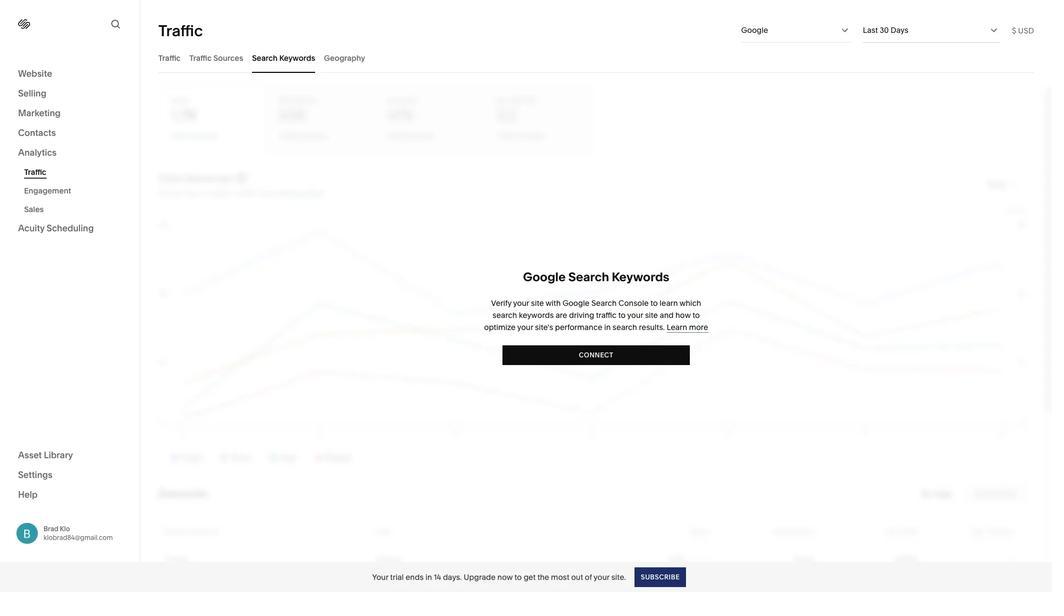 Task type: describe. For each thing, give the bounding box(es) containing it.
your right of
[[594, 572, 610, 582]]

engagement
[[24, 186, 71, 196]]

more
[[689, 322, 708, 332]]

trial
[[390, 572, 404, 582]]

how
[[676, 310, 691, 320]]

connect button
[[503, 345, 690, 365]]

verify your site with google search console to learn which search keywords are driving traffic to your site and how to optimize your site's performance in search results.
[[484, 298, 701, 332]]

selling link
[[18, 87, 122, 100]]

$
[[1012, 25, 1017, 35]]

traffic button
[[158, 43, 181, 73]]

usd
[[1018, 25, 1034, 35]]

in inside verify your site with google search console to learn which search keywords are driving traffic to your site and how to optimize your site's performance in search results.
[[604, 322, 611, 332]]

scheduling
[[47, 223, 94, 234]]

asset library link
[[18, 449, 122, 462]]

your up keywords
[[513, 298, 529, 308]]

0 horizontal spatial site
[[531, 298, 544, 308]]

your trial ends in 14 days. upgrade now to get the most out of your site.
[[372, 572, 626, 582]]

30
[[880, 25, 889, 35]]

site's
[[535, 322, 553, 332]]

upgrade
[[464, 572, 496, 582]]

search keywords
[[252, 53, 315, 63]]

days
[[891, 25, 909, 35]]

to left get
[[515, 572, 522, 582]]

to right traffic
[[619, 310, 626, 320]]

your down the console
[[627, 310, 643, 320]]

analytics
[[18, 147, 57, 158]]

keywords inside search keywords button
[[279, 53, 315, 63]]

subscribe
[[641, 573, 680, 581]]

acuity
[[18, 223, 45, 234]]

are
[[556, 310, 567, 320]]

learn more link
[[667, 322, 708, 333]]

14
[[434, 572, 441, 582]]

help link
[[18, 488, 38, 500]]

website link
[[18, 67, 122, 81]]

optimize
[[484, 322, 516, 332]]

1 vertical spatial search
[[569, 270, 609, 284]]

klobrad84@gmail.com
[[44, 533, 113, 541]]

contacts
[[18, 127, 56, 138]]

Google field
[[741, 18, 851, 42]]

acuity scheduling link
[[18, 222, 122, 235]]

traffic sources button
[[189, 43, 243, 73]]

brad
[[44, 524, 58, 533]]

marketing link
[[18, 107, 122, 120]]

selling
[[18, 88, 46, 99]]

marketing
[[18, 107, 61, 118]]

traffic left traffic sources
[[158, 53, 181, 63]]

google for google search keywords
[[523, 270, 566, 284]]

driving
[[569, 310, 594, 320]]

subscribe button
[[635, 567, 686, 587]]

1 horizontal spatial search
[[613, 322, 637, 332]]

settings link
[[18, 468, 122, 482]]

console
[[619, 298, 649, 308]]

klo
[[60, 524, 70, 533]]

performance
[[555, 322, 603, 332]]



Task type: locate. For each thing, give the bounding box(es) containing it.
last
[[863, 25, 878, 35]]

1 vertical spatial search
[[613, 322, 637, 332]]

site
[[531, 298, 544, 308], [645, 310, 658, 320]]

google for google
[[741, 25, 768, 35]]

your
[[372, 572, 388, 582]]

traffic sources
[[189, 53, 243, 63]]

search down verify
[[493, 310, 517, 320]]

out
[[571, 572, 583, 582]]

acuity scheduling
[[18, 223, 94, 234]]

most
[[551, 572, 570, 582]]

to left learn
[[651, 298, 658, 308]]

search keywords button
[[252, 43, 315, 73]]

search inside verify your site with google search console to learn which search keywords are driving traffic to your site and how to optimize your site's performance in search results.
[[592, 298, 617, 308]]

learn more
[[667, 322, 708, 332]]

traffic
[[596, 310, 617, 320]]

your down keywords
[[517, 322, 533, 332]]

to
[[651, 298, 658, 308], [619, 310, 626, 320], [693, 310, 700, 320], [515, 572, 522, 582]]

days.
[[443, 572, 462, 582]]

1 vertical spatial site
[[645, 310, 658, 320]]

traffic
[[158, 21, 203, 40], [158, 53, 181, 63], [189, 53, 212, 63], [24, 167, 46, 177]]

search
[[252, 53, 278, 63], [569, 270, 609, 284], [592, 298, 617, 308]]

to up more
[[693, 310, 700, 320]]

results.
[[639, 322, 665, 332]]

traffic down analytics
[[24, 167, 46, 177]]

brad klo klobrad84@gmail.com
[[44, 524, 113, 541]]

connect
[[579, 351, 614, 359]]

1 vertical spatial in
[[426, 572, 432, 582]]

tab list
[[158, 43, 1034, 73]]

learn
[[667, 322, 687, 332]]

website
[[18, 68, 52, 79]]

traffic link
[[24, 163, 128, 181]]

1 horizontal spatial site
[[645, 310, 658, 320]]

search right sources
[[252, 53, 278, 63]]

which
[[680, 298, 701, 308]]

2 vertical spatial search
[[592, 298, 617, 308]]

0 horizontal spatial in
[[426, 572, 432, 582]]

keywords
[[279, 53, 315, 63], [612, 270, 670, 284]]

site.
[[612, 572, 626, 582]]

in
[[604, 322, 611, 332], [426, 572, 432, 582]]

search up traffic
[[592, 298, 617, 308]]

asset library
[[18, 449, 73, 460]]

google search keywords
[[523, 270, 670, 284]]

learn
[[660, 298, 678, 308]]

0 vertical spatial site
[[531, 298, 544, 308]]

library
[[44, 449, 73, 460]]

traffic inside button
[[189, 53, 212, 63]]

in down traffic
[[604, 322, 611, 332]]

1 horizontal spatial keywords
[[612, 270, 670, 284]]

now
[[498, 572, 513, 582]]

asset
[[18, 449, 42, 460]]

0 vertical spatial in
[[604, 322, 611, 332]]

site up results.
[[645, 310, 658, 320]]

1 horizontal spatial in
[[604, 322, 611, 332]]

sales link
[[24, 200, 128, 219]]

google inside verify your site with google search console to learn which search keywords are driving traffic to your site and how to optimize your site's performance in search results.
[[563, 298, 590, 308]]

1 vertical spatial google
[[523, 270, 566, 284]]

0 horizontal spatial search
[[493, 310, 517, 320]]

site up keywords
[[531, 298, 544, 308]]

sources
[[213, 53, 243, 63]]

sales
[[24, 204, 44, 214]]

keywords up the console
[[612, 270, 670, 284]]

contacts link
[[18, 127, 122, 140]]

and
[[660, 310, 674, 320]]

geography button
[[324, 43, 365, 73]]

traffic left sources
[[189, 53, 212, 63]]

last 30 days
[[863, 25, 909, 35]]

of
[[585, 572, 592, 582]]

with
[[546, 298, 561, 308]]

0 vertical spatial google
[[741, 25, 768, 35]]

in left 14
[[426, 572, 432, 582]]

settings
[[18, 469, 53, 480]]

keywords left geography
[[279, 53, 315, 63]]

search up verify your site with google search console to learn which search keywords are driving traffic to your site and how to optimize your site's performance in search results.
[[569, 270, 609, 284]]

0 vertical spatial keywords
[[279, 53, 315, 63]]

verify
[[491, 298, 512, 308]]

$ usd
[[1012, 25, 1034, 35]]

help
[[18, 489, 38, 500]]

google
[[741, 25, 768, 35], [523, 270, 566, 284], [563, 298, 590, 308]]

analytics link
[[18, 146, 122, 160]]

1 vertical spatial keywords
[[612, 270, 670, 284]]

google inside field
[[741, 25, 768, 35]]

0 vertical spatial search
[[252, 53, 278, 63]]

traffic up traffic button
[[158, 21, 203, 40]]

search down traffic
[[613, 322, 637, 332]]

tab list containing traffic
[[158, 43, 1034, 73]]

keywords
[[519, 310, 554, 320]]

geography
[[324, 53, 365, 63]]

search inside button
[[252, 53, 278, 63]]

engagement link
[[24, 181, 128, 200]]

0 vertical spatial search
[[493, 310, 517, 320]]

last 30 days button
[[863, 18, 1000, 42]]

search
[[493, 310, 517, 320], [613, 322, 637, 332]]

get
[[524, 572, 536, 582]]

ends
[[406, 572, 424, 582]]

your
[[513, 298, 529, 308], [627, 310, 643, 320], [517, 322, 533, 332], [594, 572, 610, 582]]

the
[[538, 572, 549, 582]]

0 horizontal spatial keywords
[[279, 53, 315, 63]]

2 vertical spatial google
[[563, 298, 590, 308]]



Task type: vqa. For each thing, say whether or not it's contained in the screenshot.
Work
no



